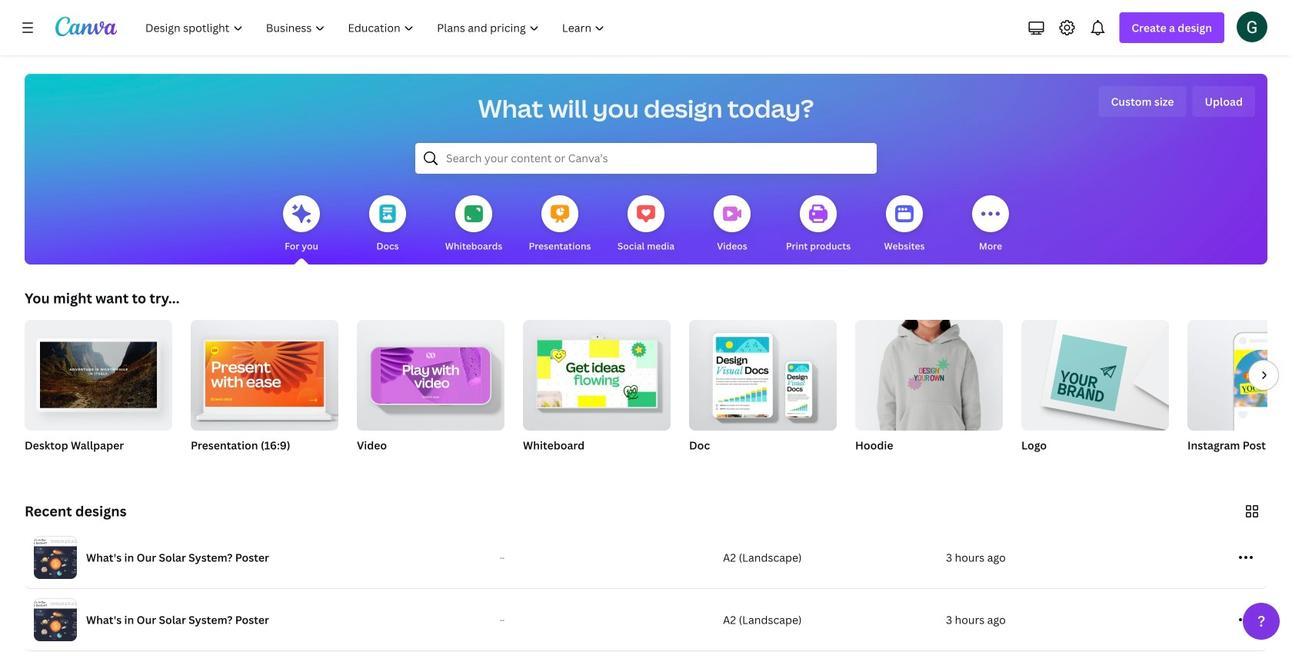 Task type: locate. For each thing, give the bounding box(es) containing it.
top level navigation element
[[135, 12, 618, 43]]

None search field
[[415, 143, 877, 174]]

group
[[25, 314, 172, 472], [25, 314, 172, 431], [191, 314, 339, 472], [191, 314, 339, 431], [357, 314, 505, 472], [357, 314, 505, 431], [523, 314, 671, 472], [523, 314, 671, 431], [689, 314, 837, 472], [689, 314, 837, 431], [856, 320, 1003, 472], [856, 320, 1003, 431], [1022, 320, 1170, 472], [1188, 320, 1293, 472]]

greg robinson image
[[1237, 11, 1268, 42]]



Task type: vqa. For each thing, say whether or not it's contained in the screenshot.
group
yes



Task type: describe. For each thing, give the bounding box(es) containing it.
Search search field
[[446, 144, 846, 173]]



